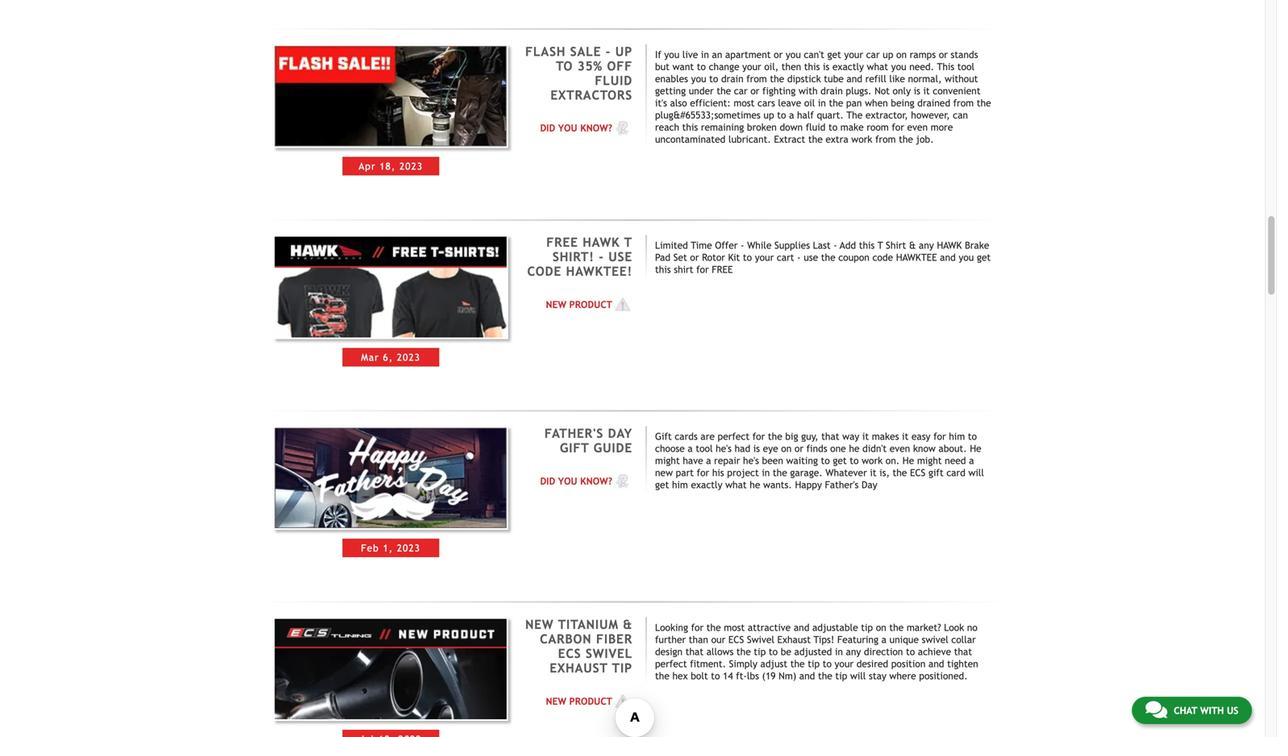 Task type: vqa. For each thing, say whether or not it's contained in the screenshot.
under
yes



Task type: locate. For each thing, give the bounding box(es) containing it.
drain down change
[[721, 73, 743, 84]]

1 vertical spatial on
[[781, 443, 792, 454]]

0 vertical spatial he
[[970, 443, 981, 454]]

0 horizontal spatial up
[[763, 109, 774, 120]]

on inside looking for the most attractive and adjustable tip on the market? look no further than our ecs swivel exhaust tips!  featuring a unique swivel collar design that allows the tip to be adjusted in any direction to achieve that perfect fitment. simply adjust the tip to your desired position and tighten the hex bolt to 14 ft-lbs (19 nm) and the tip will stay where positioned.
[[876, 622, 886, 633]]

2 horizontal spatial from
[[953, 97, 974, 108]]

to
[[556, 59, 573, 73]]

1 horizontal spatial gift
[[655, 431, 672, 442]]

0 vertical spatial you
[[558, 122, 577, 134]]

father's day gift guide image
[[273, 426, 508, 530]]

is
[[823, 61, 830, 72], [914, 85, 920, 96], [753, 443, 760, 454]]

t
[[624, 235, 632, 250], [878, 240, 883, 251]]

are
[[701, 431, 715, 442]]

0 vertical spatial swivel
[[747, 634, 774, 645]]

the left hex
[[655, 670, 669, 682]]

a up 'down'
[[789, 109, 794, 120]]

for left his
[[697, 467, 709, 478]]

direction
[[864, 646, 903, 657]]

did down father's day gift guide link
[[540, 475, 555, 487]]

0 horizontal spatial from
[[746, 73, 767, 84]]

1 know? from the top
[[580, 122, 612, 134]]

your down the apartment
[[742, 61, 761, 72]]

father's inside gift cards are perfect for the big guy, that way it makes it easy for him to choose a tool he's had is eye on or finds one he didn't even know about.  he might have a repair he's been waiting to get to work on. he might need a new part for his project in the garage. whatever it is, the ecs gift card will get him exactly what he wants.  happy father's day
[[825, 479, 859, 491]]

2 new product from the top
[[546, 696, 612, 707]]

you for flash sale - up to 35% off fluid extractors
[[558, 122, 577, 134]]

hawk inside free hawk t shirt! - use code hawktee!
[[583, 235, 620, 250]]

1 horizontal spatial drain
[[821, 85, 843, 96]]

get down new
[[655, 479, 669, 491]]

with
[[799, 85, 818, 96], [1200, 705, 1224, 716]]

where
[[889, 670, 916, 682]]

2 horizontal spatial that
[[954, 646, 972, 657]]

code
[[527, 264, 562, 279]]

fluid
[[595, 73, 632, 88]]

and right hawktee
[[940, 252, 956, 263]]

6 image
[[612, 473, 632, 489]]

he down the way
[[849, 443, 860, 454]]

on down big
[[781, 443, 792, 454]]

what
[[867, 61, 888, 72], [725, 479, 747, 491]]

0 vertical spatial ecs
[[910, 467, 926, 478]]

1 horizontal spatial might
[[917, 455, 942, 466]]

the left job. at the top right
[[899, 133, 913, 145]]

0 vertical spatial know?
[[580, 122, 612, 134]]

0 horizontal spatial hawk
[[583, 235, 620, 250]]

& inside the new titanium & carbon fiber ecs swivel exhaust tip
[[623, 617, 632, 632]]

free
[[546, 235, 578, 250], [712, 264, 733, 275]]

or up waiting
[[795, 443, 803, 454]]

tool down the stands
[[957, 61, 974, 72]]

choose
[[655, 443, 685, 454]]

did
[[540, 122, 555, 134], [540, 475, 555, 487]]

t inside free hawk t shirt! - use code hawktee!
[[624, 235, 632, 250]]

gift
[[928, 467, 944, 478]]

on inside gift cards are perfect for the big guy, that way it makes it easy for him to choose a tool he's had is eye on or finds one he didn't even know about.  he might have a repair he's been waiting to get to work on. he might need a new part for his project in the garage. whatever it is, the ecs gift card will get him exactly what he wants.  happy father's day
[[781, 443, 792, 454]]

0 horizontal spatial will
[[850, 670, 866, 682]]

swivel inside the new titanium & carbon fiber ecs swivel exhaust tip
[[586, 647, 632, 661]]

1 vertical spatial swivel
[[586, 647, 632, 661]]

the up the simply
[[736, 646, 751, 657]]

product for exhaust
[[569, 696, 612, 707]]

without
[[945, 73, 978, 84]]

0 vertical spatial 2023
[[399, 160, 423, 172]]

0 vertical spatial work
[[851, 133, 872, 145]]

is up tube
[[823, 61, 830, 72]]

hawk up the hawktee!
[[583, 235, 620, 250]]

he right on.
[[903, 455, 914, 466]]

will down 'desired'
[[850, 670, 866, 682]]

guy,
[[801, 431, 818, 442]]

0 horizontal spatial exhaust
[[550, 661, 608, 676]]

product
[[569, 299, 612, 310], [569, 696, 612, 707]]

0 vertical spatial did
[[540, 122, 555, 134]]

for down extractor,
[[892, 121, 904, 133]]

0 vertical spatial product
[[569, 299, 612, 310]]

hawktee
[[896, 252, 937, 263]]

to
[[697, 61, 706, 72], [709, 73, 718, 84], [777, 109, 786, 120], [828, 121, 837, 133], [743, 252, 752, 263], [968, 431, 977, 442], [821, 455, 830, 466], [850, 455, 859, 466], [769, 646, 778, 657], [906, 646, 915, 657], [823, 658, 832, 670], [711, 670, 720, 682]]

new titanium & carbon fiber ecs swivel exhaust tip image
[[273, 617, 508, 721]]

and up adjusted
[[794, 622, 809, 633]]

0 vertical spatial new product
[[546, 299, 612, 310]]

your down while
[[755, 252, 774, 263]]

did you know? down extractors
[[540, 122, 612, 134]]

tool inside gift cards are perfect for the big guy, that way it makes it easy for him to choose a tool he's had is eye on or finds one he didn't even know about.  he might have a repair he's been waiting to get to work on. he might need a new part for his project in the garage. whatever it is, the ecs gift card will get him exactly what he wants.  happy father's day
[[696, 443, 713, 454]]

new down code
[[546, 299, 566, 310]]

0 horizontal spatial swivel
[[586, 647, 632, 661]]

1 vertical spatial is
[[914, 85, 920, 96]]

that
[[821, 431, 839, 442], [685, 646, 704, 657], [954, 646, 972, 657]]

0 horizontal spatial exactly
[[691, 479, 722, 491]]

you down extractors
[[558, 122, 577, 134]]

0 horizontal spatial t
[[624, 235, 632, 250]]

2 horizontal spatial ecs
[[910, 467, 926, 478]]

he's up project
[[743, 455, 759, 466]]

0 horizontal spatial any
[[846, 646, 861, 657]]

it right the way
[[862, 431, 869, 442]]

1 vertical spatial what
[[725, 479, 747, 491]]

the up unique
[[889, 622, 904, 633]]

ecs
[[910, 467, 926, 478], [728, 634, 744, 645], [558, 647, 581, 661]]

1 horizontal spatial ecs
[[728, 634, 744, 645]]

free hawk t shirt! - use code hawktee! image
[[273, 235, 508, 339]]

1 vertical spatial you
[[558, 475, 577, 487]]

new for exhaust
[[546, 696, 566, 707]]

know?
[[580, 122, 612, 134], [580, 475, 612, 487]]

he right about.
[[970, 443, 981, 454]]

0 vertical spatial new
[[546, 299, 566, 310]]

2023 right 6,
[[397, 352, 420, 363]]

1 horizontal spatial tool
[[957, 61, 974, 72]]

exhaust up be
[[777, 634, 811, 645]]

- left up
[[606, 44, 611, 59]]

from up 'can'
[[953, 97, 974, 108]]

2 know? from the top
[[580, 475, 612, 487]]

2 product from the top
[[569, 696, 612, 707]]

an
[[712, 49, 722, 60]]

know? down guide
[[580, 475, 612, 487]]

from down room
[[875, 133, 896, 145]]

efficient:
[[690, 97, 731, 108]]

extractors
[[550, 88, 632, 102]]

titanium
[[558, 617, 619, 632]]

off
[[607, 59, 632, 73]]

positioned.
[[919, 670, 968, 682]]

1 vertical spatial any
[[846, 646, 861, 657]]

0 vertical spatial will
[[968, 467, 984, 478]]

and
[[847, 73, 862, 84], [940, 252, 956, 263], [794, 622, 809, 633], [928, 658, 944, 670], [799, 670, 815, 682]]

- inside flash sale - up to 35% off fluid extractors
[[606, 44, 611, 59]]

1 vertical spatial drain
[[821, 85, 843, 96]]

if you live in an apartment or you can't get your car up on ramps or stands but want to change your oil, then this is exactly what you need. this tool enables you to drain from the dipstick tube and refill like normal, without getting under the car or fighting with drain plugs. not only is it convenient it's also efficient: most cars leave oil in the pan when being drained from the plug&#65533;sometimes up to a half quart. the extractor, however, can reach this remaining broken down fluid to make room for even more uncontaminated lubricant. extract the extra work from the job.
[[655, 49, 991, 145]]

up up like
[[883, 49, 893, 60]]

0 horizontal spatial he
[[903, 455, 914, 466]]

he's up repair
[[716, 443, 732, 454]]

in down featuring
[[835, 646, 843, 657]]

fiber
[[596, 632, 632, 647]]

easy
[[911, 431, 931, 442]]

1 vertical spatial he's
[[743, 455, 759, 466]]

0 vertical spatial is
[[823, 61, 830, 72]]

0 vertical spatial exhaust
[[777, 634, 811, 645]]

him up about.
[[949, 431, 965, 442]]

gift left guide
[[560, 441, 589, 455]]

you up like
[[891, 61, 906, 72]]

1 product from the top
[[569, 299, 612, 310]]

what down project
[[725, 479, 747, 491]]

new titanium & carbon fiber ecs swivel exhaust tip link
[[525, 617, 632, 676]]

1 did from the top
[[540, 122, 555, 134]]

2 you from the top
[[558, 475, 577, 487]]

or up 'cars'
[[751, 85, 759, 96]]

the down the fluid
[[808, 133, 823, 145]]

father's inside father's day gift guide
[[545, 426, 604, 441]]

any
[[919, 240, 934, 251], [846, 646, 861, 657]]

0 horizontal spatial he's
[[716, 443, 732, 454]]

to right kit
[[743, 252, 752, 263]]

your down featuring
[[835, 658, 854, 670]]

1 horizontal spatial any
[[919, 240, 934, 251]]

day inside gift cards are perfect for the big guy, that way it makes it easy for him to choose a tool he's had is eye on or finds one he didn't even know about.  he might have a repair he's been waiting to get to work on. he might need a new part for his project in the garage. whatever it is, the ecs gift card will get him exactly what he wants.  happy father's day
[[862, 479, 877, 491]]

apr 18, 2023
[[359, 160, 423, 172]]

1 horizontal spatial will
[[968, 467, 984, 478]]

day down the whatever
[[862, 479, 877, 491]]

new product for hawktee!
[[546, 299, 612, 310]]

new
[[546, 299, 566, 310], [546, 696, 566, 707]]

1 vertical spatial ecs
[[728, 634, 744, 645]]

1 horizontal spatial exhaust
[[777, 634, 811, 645]]

1 vertical spatial exhaust
[[550, 661, 608, 676]]

1 horizontal spatial he's
[[743, 455, 759, 466]]

0 vertical spatial drain
[[721, 73, 743, 84]]

know? for father's day gift guide
[[580, 475, 612, 487]]

live
[[682, 49, 698, 60]]

2023 inside apr 18, 2023 link
[[399, 160, 423, 172]]

1 vertical spatial even
[[890, 443, 910, 454]]

him down the 'part'
[[672, 479, 688, 491]]

1 vertical spatial father's
[[825, 479, 859, 491]]

he down project
[[750, 479, 760, 491]]

0 horizontal spatial him
[[672, 479, 688, 491]]

1 horizontal spatial that
[[821, 431, 839, 442]]

refill
[[865, 73, 886, 84]]

1 vertical spatial know?
[[580, 475, 612, 487]]

tips!
[[814, 634, 834, 645]]

that up tighten
[[954, 646, 972, 657]]

hawk inside limited time offer - while supplies last - add this t shirt & any hawk brake pad set or rotor kit to your cart - use the coupon code hawktee and you get this shirt for free
[[937, 240, 962, 251]]

1 horizontal spatial father's
[[825, 479, 859, 491]]

1 vertical spatial day
[[862, 479, 877, 491]]

pan
[[846, 97, 862, 108]]

1 you from the top
[[558, 122, 577, 134]]

more
[[931, 121, 953, 133]]

t inside limited time offer - while supplies last - add this t shirt & any hawk brake pad set or rotor kit to your cart - use the coupon code hawktee and you get this shirt for free
[[878, 240, 883, 251]]

1 vertical spatial exactly
[[691, 479, 722, 491]]

2 new from the top
[[546, 696, 566, 707]]

with left us
[[1200, 705, 1224, 716]]

exactly down his
[[691, 479, 722, 491]]

car up the refill
[[866, 49, 880, 60]]

flash sale - up to 35% off fluid extractors
[[525, 44, 632, 102]]

us
[[1227, 705, 1238, 716]]

14
[[723, 670, 733, 682]]

for down rotor
[[696, 264, 709, 275]]

only
[[893, 85, 911, 96]]

gift cards are perfect for the big guy, that way it makes it easy for him to choose a tool he's had is eye on or finds one he didn't even know about.  he might have a repair he's been waiting to get to work on. he might need a new part for his project in the garage. whatever it is, the ecs gift card will get him exactly what he wants.  happy father's day
[[655, 431, 984, 491]]

you for father's day gift guide
[[558, 475, 577, 487]]

1 horizontal spatial is
[[823, 61, 830, 72]]

about.
[[939, 443, 967, 454]]

and up plugs.
[[847, 73, 862, 84]]

0 vertical spatial did you know?
[[540, 122, 612, 134]]

2023 inside the mar 6, 2023 link
[[397, 352, 420, 363]]

and inside limited time offer - while supplies last - add this t shirt & any hawk brake pad set or rotor kit to your cart - use the coupon code hawktee and you get this shirt for free
[[940, 252, 956, 263]]

ecs inside gift cards are perfect for the big guy, that way it makes it easy for him to choose a tool he's had is eye on or finds one he didn't even know about.  he might have a repair he's been waiting to get to work on. he might need a new part for his project in the garage. whatever it is, the ecs gift card will get him exactly what he wants.  happy father's day
[[910, 467, 926, 478]]

any inside looking for the most attractive and adjustable tip on the market? look no further than our ecs swivel exhaust tips!  featuring a unique swivel collar design that allows the tip to be adjusted in any direction to achieve that perfect fitment. simply adjust the tip to your desired position and tighten the hex bolt to 14 ft-lbs (19 nm) and the tip will stay where positioned.
[[846, 646, 861, 657]]

you inside limited time offer - while supplies last - add this t shirt & any hawk brake pad set or rotor kit to your cart - use the coupon code hawktee and you get this shirt for free
[[959, 252, 974, 263]]

he
[[849, 443, 860, 454], [750, 479, 760, 491]]

0 vertical spatial him
[[949, 431, 965, 442]]

ecs down titanium
[[558, 647, 581, 661]]

0 horizontal spatial he
[[750, 479, 760, 491]]

1 vertical spatial will
[[850, 670, 866, 682]]

2 did you know? from the top
[[540, 475, 612, 487]]

new product down tip
[[546, 696, 612, 707]]

been
[[762, 455, 783, 466]]

gift inside father's day gift guide
[[560, 441, 589, 455]]

& right titanium
[[623, 617, 632, 632]]

work inside gift cards are perfect for the big guy, that way it makes it easy for him to choose a tool he's had is eye on or finds one he didn't even know about.  he might have a repair he's been waiting to get to work on. he might need a new part for his project in the garage. whatever it is, the ecs gift card will get him exactly what he wants.  happy father's day
[[862, 455, 883, 466]]

1 vertical spatial new product
[[546, 696, 612, 707]]

0 vertical spatial most
[[734, 97, 755, 108]]

0 vertical spatial tool
[[957, 61, 974, 72]]

1 horizontal spatial him
[[949, 431, 965, 442]]

it
[[923, 85, 930, 96], [862, 431, 869, 442], [902, 431, 909, 442], [870, 467, 877, 478]]

most up our
[[724, 622, 745, 633]]

0 vertical spatial exactly
[[832, 61, 864, 72]]

drain down tube
[[821, 85, 843, 96]]

repair
[[714, 455, 740, 466]]

rotor
[[702, 252, 725, 263]]

0 vertical spatial day
[[608, 426, 632, 441]]

that up the one
[[821, 431, 839, 442]]

2 vertical spatial 2023
[[397, 543, 420, 554]]

new for hawktee!
[[546, 299, 566, 310]]

exactly inside gift cards are perfect for the big guy, that way it makes it easy for him to choose a tool he's had is eye on or finds one he didn't even know about.  he might have a repair he's been waiting to get to work on. he might need a new part for his project in the garage. whatever it is, the ecs gift card will get him exactly what he wants.  happy father's day
[[691, 479, 722, 491]]

0 vertical spatial with
[[799, 85, 818, 96]]

1 vertical spatial tool
[[696, 443, 713, 454]]

2023 inside feb 1, 2023 "link"
[[397, 543, 420, 554]]

but
[[655, 61, 670, 72]]

0 horizontal spatial free
[[546, 235, 578, 250]]

1 new product from the top
[[546, 299, 612, 310]]

1 horizontal spatial car
[[866, 49, 880, 60]]

what inside if you live in an apartment or you can't get your car up on ramps or stands but want to change your oil, then this is exactly what you need. this tool enables you to drain from the dipstick tube and refill like normal, without getting under the car or fighting with drain plugs. not only is it convenient it's also efficient: most cars leave oil in the pan when being drained from the plug&#65533;sometimes up to a half quart. the extractor, however, can reach this remaining broken down fluid to make room for even more uncontaminated lubricant. extract the extra work from the job.
[[867, 61, 888, 72]]

what inside gift cards are perfect for the big guy, that way it makes it easy for him to choose a tool he's had is eye on or finds one he didn't even know about.  he might have a repair he's been waiting to get to work on. he might need a new part for his project in the garage. whatever it is, the ecs gift card will get him exactly what he wants.  happy father's day
[[725, 479, 747, 491]]

free up code
[[546, 235, 578, 250]]

look
[[944, 622, 964, 633]]

even inside if you live in an apartment or you can't get your car up on ramps or stands but want to change your oil, then this is exactly what you need. this tool enables you to drain from the dipstick tube and refill like normal, without getting under the car or fighting with drain plugs. not only is it convenient it's also efficient: most cars leave oil in the pan when being drained from the plug&#65533;sometimes up to a half quart. the extractor, however, can reach this remaining broken down fluid to make room for even more uncontaminated lubricant. extract the extra work from the job.
[[907, 121, 928, 133]]

1 horizontal spatial day
[[862, 479, 877, 491]]

0 horizontal spatial on
[[781, 443, 792, 454]]

swivel down titanium
[[586, 647, 632, 661]]

is left eye
[[753, 443, 760, 454]]

fluid
[[806, 121, 826, 133]]

then
[[782, 61, 801, 72]]

1 vertical spatial car
[[734, 85, 748, 96]]

or down time
[[690, 252, 699, 263]]

a inside if you live in an apartment or you can't get your car up on ramps or stands but want to change your oil, then this is exactly what you need. this tool enables you to drain from the dipstick tube and refill like normal, without getting under the car or fighting with drain plugs. not only is it convenient it's also efficient: most cars leave oil in the pan when being drained from the plug&#65533;sometimes up to a half quart. the extractor, however, can reach this remaining broken down fluid to make room for even more uncontaminated lubricant. extract the extra work from the job.
[[789, 109, 794, 120]]

with inside if you live in an apartment or you can't get your car up on ramps or stands but want to change your oil, then this is exactly what you need. this tool enables you to drain from the dipstick tube and refill like normal, without getting under the car or fighting with drain plugs. not only is it convenient it's also efficient: most cars leave oil in the pan when being drained from the plug&#65533;sometimes up to a half quart. the extractor, however, can reach this remaining broken down fluid to make room for even more uncontaminated lubricant. extract the extra work from the job.
[[799, 85, 818, 96]]

the
[[770, 73, 784, 84], [717, 85, 731, 96], [829, 97, 843, 108], [977, 97, 991, 108], [808, 133, 823, 145], [899, 133, 913, 145], [821, 252, 835, 263], [768, 431, 782, 442], [773, 467, 787, 478], [893, 467, 907, 478], [706, 622, 721, 633], [889, 622, 904, 633], [736, 646, 751, 657], [790, 658, 805, 670], [655, 670, 669, 682], [818, 670, 832, 682]]

0 vertical spatial even
[[907, 121, 928, 133]]

the up our
[[706, 622, 721, 633]]

you down father's day gift guide link
[[558, 475, 577, 487]]

shirt
[[674, 264, 693, 275]]

and down achieve
[[928, 658, 944, 670]]

0 vertical spatial on
[[896, 49, 907, 60]]

ecs inside looking for the most attractive and adjustable tip on the market? look no further than our ecs swivel exhaust tips!  featuring a unique swivel collar design that allows the tip to be adjusted in any direction to achieve that perfect fitment. simply adjust the tip to your desired position and tighten the hex bolt to 14 ft-lbs (19 nm) and the tip will stay where positioned.
[[728, 634, 744, 645]]

from down oil,
[[746, 73, 767, 84]]

1 did you know? from the top
[[540, 122, 612, 134]]

even up on.
[[890, 443, 910, 454]]

however,
[[911, 109, 950, 120]]

2 horizontal spatial is
[[914, 85, 920, 96]]

on
[[896, 49, 907, 60], [781, 443, 792, 454], [876, 622, 886, 633]]

0 horizontal spatial with
[[799, 85, 818, 96]]

apr 18, 2023 link
[[273, 44, 508, 175]]

in
[[701, 49, 709, 60], [818, 97, 826, 108], [762, 467, 770, 478], [835, 646, 843, 657]]

did down extractors
[[540, 122, 555, 134]]

0 horizontal spatial perfect
[[655, 658, 687, 670]]

1 vertical spatial new
[[546, 696, 566, 707]]

whatever
[[825, 467, 867, 478]]

1 horizontal spatial with
[[1200, 705, 1224, 716]]

1 vertical spatial &
[[623, 617, 632, 632]]

0 horizontal spatial &
[[623, 617, 632, 632]]

&
[[909, 240, 916, 251], [623, 617, 632, 632]]

ramps
[[910, 49, 936, 60]]

tip
[[861, 622, 873, 633], [754, 646, 766, 657], [808, 658, 820, 670], [835, 670, 847, 682]]

ecs left "gift"
[[910, 467, 926, 478]]

allows
[[706, 646, 734, 657]]

0 horizontal spatial gift
[[560, 441, 589, 455]]

did you know? for flash sale - up to 35% off fluid extractors
[[540, 122, 612, 134]]

will
[[968, 467, 984, 478], [850, 670, 866, 682]]

1 horizontal spatial up
[[883, 49, 893, 60]]

swivel down attractive
[[747, 634, 774, 645]]

1 vertical spatial did you know?
[[540, 475, 612, 487]]

tip down adjusted
[[808, 658, 820, 670]]

work down "didn't"
[[862, 455, 883, 466]]

work down the make
[[851, 133, 872, 145]]

ecs right our
[[728, 634, 744, 645]]

new product for exhaust
[[546, 696, 612, 707]]

gift up choose
[[655, 431, 672, 442]]

2 horizontal spatial on
[[896, 49, 907, 60]]

2 vertical spatial is
[[753, 443, 760, 454]]

father's
[[545, 426, 604, 441], [825, 479, 859, 491]]

0 vertical spatial from
[[746, 73, 767, 84]]

the up nm)
[[790, 658, 805, 670]]

1 horizontal spatial from
[[875, 133, 896, 145]]

code
[[872, 252, 893, 263]]

looking
[[655, 622, 688, 633]]

or inside limited time offer - while supplies last - add this t shirt & any hawk brake pad set or rotor kit to your cart - use the coupon code hawktee and you get this shirt for free
[[690, 252, 699, 263]]

drain
[[721, 73, 743, 84], [821, 85, 843, 96]]

is,
[[879, 467, 890, 478]]

1 new from the top
[[546, 299, 566, 310]]

your inside looking for the most attractive and adjustable tip on the market? look no further than our ecs swivel exhaust tips!  featuring a unique swivel collar design that allows the tip to be adjusted in any direction to achieve that perfect fitment. simply adjust the tip to your desired position and tighten the hex bolt to 14 ft-lbs (19 nm) and the tip will stay where positioned.
[[835, 658, 854, 670]]

1 vertical spatial he
[[750, 479, 760, 491]]

exactly inside if you live in an apartment or you can't get your car up on ramps or stands but want to change your oil, then this is exactly what you need. this tool enables you to drain from the dipstick tube and refill like normal, without getting under the car or fighting with drain plugs. not only is it convenient it's also efficient: most cars leave oil in the pan when being drained from the plug&#65533;sometimes up to a half quart. the extractor, however, can reach this remaining broken down fluid to make room for even more uncontaminated lubricant. extract the extra work from the job.
[[832, 61, 864, 72]]

get right the can't
[[827, 49, 841, 60]]

it's
[[655, 97, 667, 108]]

will inside looking for the most attractive and adjustable tip on the market? look no further than our ecs swivel exhaust tips!  featuring a unique swivel collar design that allows the tip to be adjusted in any direction to achieve that perfect fitment. simply adjust the tip to your desired position and tighten the hex bolt to 14 ft-lbs (19 nm) and the tip will stay where positioned.
[[850, 670, 866, 682]]

car
[[866, 49, 880, 60], [734, 85, 748, 96]]

2 did from the top
[[540, 475, 555, 487]]

tool down are
[[696, 443, 713, 454]]



Task type: describe. For each thing, give the bounding box(es) containing it.
or up oil,
[[774, 49, 783, 60]]

2023 for father's day gift guide
[[397, 543, 420, 554]]

to inside limited time offer - while supplies last - add this t shirt & any hawk brake pad set or rotor kit to your cart - use the coupon code hawktee and you get this shirt for free
[[743, 252, 752, 263]]

under
[[689, 85, 714, 96]]

make
[[840, 121, 864, 133]]

shirt
[[886, 240, 906, 251]]

the up eye
[[768, 431, 782, 442]]

to down change
[[709, 73, 718, 84]]

day inside father's day gift guide
[[608, 426, 632, 441]]

one
[[830, 443, 846, 454]]

0 horizontal spatial that
[[685, 646, 704, 657]]

your inside limited time offer - while supplies last - add this t shirt & any hawk brake pad set or rotor kit to your cart - use the coupon code hawktee and you get this shirt for free
[[755, 252, 774, 263]]

to right 'easy'
[[968, 431, 977, 442]]

that inside gift cards are perfect for the big guy, that way it makes it easy for him to choose a tool he's had is eye on or finds one he didn't even know about.  he might have a repair he's been waiting to get to work on. he might need a new part for his project in the garage. whatever it is, the ecs gift card will get him exactly what he wants.  happy father's day
[[821, 431, 839, 442]]

or inside gift cards are perfect for the big guy, that way it makes it easy for him to choose a tool he's had is eye on or finds one he didn't even know about.  he might have a repair he's been waiting to get to work on. he might need a new part for his project in the garage. whatever it is, the ecs gift card will get him exactly what he wants.  happy father's day
[[795, 443, 803, 454]]

to up 'adjust'
[[769, 646, 778, 657]]

18,
[[380, 160, 396, 172]]

any inside limited time offer - while supplies last - add this t shirt & any hawk brake pad set or rotor kit to your cart - use the coupon code hawktee and you get this shirt for free
[[919, 240, 934, 251]]

stands
[[951, 49, 978, 60]]

tip left stay
[[835, 670, 847, 682]]

up
[[615, 44, 632, 59]]

2023 for flash sale - up to 35% off fluid extractors
[[399, 160, 423, 172]]

a right "have"
[[706, 455, 711, 466]]

0 vertical spatial he
[[849, 443, 860, 454]]

a inside looking for the most attractive and adjustable tip on the market? look no further than our ecs swivel exhaust tips!  featuring a unique swivel collar design that allows the tip to be adjusted in any direction to achieve that perfect fitment. simply adjust the tip to your desired position and tighten the hex bolt to 14 ft-lbs (19 nm) and the tip will stay where positioned.
[[881, 634, 887, 645]]

0 vertical spatial he's
[[716, 443, 732, 454]]

did for flash sale - up to 35% off fluid extractors
[[540, 122, 555, 134]]

fighting
[[762, 85, 796, 96]]

his
[[712, 467, 724, 478]]

swivel inside looking for the most attractive and adjustable tip on the market? look no further than our ecs swivel exhaust tips!  featuring a unique swivel collar design that allows the tip to be adjusted in any direction to achieve that perfect fitment. simply adjust the tip to your desired position and tighten the hex bolt to 14 ft-lbs (19 nm) and the tip will stay where positioned.
[[747, 634, 774, 645]]

4 image
[[612, 693, 632, 709]]

drained
[[917, 97, 950, 108]]

in right oil
[[818, 97, 826, 108]]

exhaust inside looking for the most attractive and adjustable tip on the market? look no further than our ecs swivel exhaust tips!  featuring a unique swivel collar design that allows the tip to be adjusted in any direction to achieve that perfect fitment. simply adjust the tip to your desired position and tighten the hex bolt to 14 ft-lbs (19 nm) and the tip will stay where positioned.
[[777, 634, 811, 645]]

0 vertical spatial car
[[866, 49, 880, 60]]

adjustable
[[812, 622, 858, 633]]

than
[[689, 634, 708, 645]]

gift inside gift cards are perfect for the big guy, that way it makes it easy for him to choose a tool he's had is eye on or finds one he didn't even know about.  he might have a repair he's been waiting to get to work on. he might need a new part for his project in the garage. whatever it is, the ecs gift card will get him exactly what he wants.  happy father's day
[[655, 431, 672, 442]]

1 vertical spatial with
[[1200, 705, 1224, 716]]

for inside limited time offer - while supplies last - add this t shirt & any hawk brake pad set or rotor kit to your cart - use the coupon code hawktee and you get this shirt for free
[[696, 264, 709, 275]]

tighten
[[947, 658, 978, 670]]

bolt
[[691, 670, 708, 682]]

oil,
[[764, 61, 779, 72]]

on inside if you live in an apartment or you can't get your car up on ramps or stands but want to change your oil, then this is exactly what you need. this tool enables you to drain from the dipstick tube and refill like normal, without getting under the car or fighting with drain plugs. not only is it convenient it's also efficient: most cars leave oil in the pan when being drained from the plug&#65533;sometimes up to a half quart. the extractor, however, can reach this remaining broken down fluid to make room for even more uncontaminated lubricant. extract the extra work from the job.
[[896, 49, 907, 60]]

1 vertical spatial from
[[953, 97, 974, 108]]

the up wants.
[[773, 467, 787, 478]]

your up plugs.
[[844, 49, 863, 60]]

for inside looking for the most attractive and adjustable tip on the market? look no further than our ecs swivel exhaust tips!  featuring a unique swivel collar design that allows the tip to be adjusted in any direction to achieve that perfect fitment. simply adjust the tip to your desired position and tighten the hex bolt to 14 ft-lbs (19 nm) and the tip will stay where positioned.
[[691, 622, 704, 633]]

can't
[[804, 49, 824, 60]]

makes
[[872, 431, 899, 442]]

further
[[655, 634, 686, 645]]

perfect inside looking for the most attractive and adjustable tip on the market? look no further than our ecs swivel exhaust tips!  featuring a unique swivel collar design that allows the tip to be adjusted in any direction to achieve that perfect fitment. simply adjust the tip to your desired position and tighten the hex bolt to 14 ft-lbs (19 nm) and the tip will stay where positioned.
[[655, 658, 687, 670]]

room
[[867, 121, 889, 133]]

ecs inside the new titanium & carbon fiber ecs swivel exhaust tip
[[558, 647, 581, 661]]

cart
[[777, 252, 794, 263]]

leave
[[778, 97, 801, 108]]

it left is,
[[870, 467, 877, 478]]

1 vertical spatial up
[[763, 109, 774, 120]]

comments image
[[1145, 700, 1167, 720]]

exhaust inside the new titanium & carbon fiber ecs swivel exhaust tip
[[550, 661, 608, 676]]

flash sale - up to 35% off fluid extractors image
[[273, 44, 508, 148]]

free inside limited time offer - while supplies last - add this t shirt & any hawk brake pad set or rotor kit to your cart - use the coupon code hawktee and you get this shirt for free
[[712, 264, 733, 275]]

0 horizontal spatial car
[[734, 85, 748, 96]]

this down the can't
[[804, 61, 820, 72]]

the down adjusted
[[818, 670, 832, 682]]

dipstick
[[787, 73, 821, 84]]

the
[[847, 109, 863, 120]]

lbs
[[747, 670, 759, 682]]

will inside gift cards are perfect for the big guy, that way it makes it easy for him to choose a tool he's had is eye on or finds one he didn't even know about.  he might have a repair he's been waiting to get to work on. he might need a new part for his project in the garage. whatever it is, the ecs gift card will get him exactly what he wants.  happy father's day
[[968, 467, 984, 478]]

tip up featuring
[[861, 622, 873, 633]]

feb 1, 2023
[[361, 543, 420, 554]]

wants.
[[763, 479, 792, 491]]

not
[[875, 85, 890, 96]]

2 vertical spatial from
[[875, 133, 896, 145]]

normal,
[[908, 73, 942, 84]]

on.
[[886, 455, 900, 466]]

get inside limited time offer - while supplies last - add this t shirt & any hawk brake pad set or rotor kit to your cart - use the coupon code hawktee and you get this shirt for free
[[977, 252, 991, 263]]

the up efficient:
[[717, 85, 731, 96]]

limited
[[655, 240, 688, 251]]

in left an
[[701, 49, 709, 60]]

down
[[780, 121, 803, 133]]

even inside gift cards are perfect for the big guy, that way it makes it easy for him to choose a tool he's had is eye on or finds one he didn't even know about.  he might have a repair he's been waiting to get to work on. he might need a new part for his project in the garage. whatever it is, the ecs gift card will get him exactly what he wants.  happy father's day
[[890, 443, 910, 454]]

job.
[[916, 133, 934, 145]]

for inside if you live in an apartment or you can't get your car up on ramps or stands but want to change your oil, then this is exactly what you need. this tool enables you to drain from the dipstick tube and refill like normal, without getting under the car or fighting with drain plugs. not only is it convenient it's also efficient: most cars leave oil in the pan when being drained from the plug&#65533;sometimes up to a half quart. the extractor, however, can reach this remaining broken down fluid to make room for even more uncontaminated lubricant. extract the extra work from the job.
[[892, 121, 904, 133]]

a up "have"
[[688, 443, 693, 454]]

to down leave
[[777, 109, 786, 120]]

free inside free hawk t shirt! - use code hawktee!
[[546, 235, 578, 250]]

for up about.
[[933, 431, 946, 442]]

market?
[[907, 622, 941, 633]]

like
[[889, 73, 905, 84]]

2023 for free hawk t shirt! - use code hawktee!
[[397, 352, 420, 363]]

attractive
[[748, 622, 791, 633]]

had
[[735, 443, 750, 454]]

flash sale - up to 35% off fluid extractors link
[[525, 44, 632, 102]]

finds
[[806, 443, 827, 454]]

or up this
[[939, 49, 948, 60]]

to down quart.
[[828, 121, 837, 133]]

tip up 'adjust'
[[754, 646, 766, 657]]

in inside looking for the most attractive and adjustable tip on the market? look no further than our ecs swivel exhaust tips!  featuring a unique swivel collar design that allows the tip to be adjusted in any direction to achieve that perfect fitment. simply adjust the tip to your desired position and tighten the hex bolt to 14 ft-lbs (19 nm) and the tip will stay where positioned.
[[835, 646, 843, 657]]

achieve
[[918, 646, 951, 657]]

lubricant.
[[728, 133, 771, 145]]

add
[[840, 240, 856, 251]]

the inside limited time offer - while supplies last - add this t shirt & any hawk brake pad set or rotor kit to your cart - use the coupon code hawktee and you get this shirt for free
[[821, 252, 835, 263]]

plugs.
[[846, 85, 872, 96]]

kit
[[728, 252, 740, 263]]

you up then
[[786, 49, 801, 60]]

tool inside if you live in an apartment or you can't get your car up on ramps or stands but want to change your oil, then this is exactly what you need. this tool enables you to drain from the dipstick tube and refill like normal, without getting under the car or fighting with drain plugs. not only is it convenient it's also efficient: most cars leave oil in the pan when being drained from the plug&#65533;sometimes up to a half quart. the extractor, however, can reach this remaining broken down fluid to make room for even more uncontaminated lubricant. extract the extra work from the job.
[[957, 61, 974, 72]]

it inside if you live in an apartment or you can't get your car up on ramps or stands but want to change your oil, then this is exactly what you need. this tool enables you to drain from the dipstick tube and refill like normal, without getting under the car or fighting with drain plugs. not only is it convenient it's also efficient: most cars leave oil in the pan when being drained from the plug&#65533;sometimes up to a half quart. the extractor, however, can reach this remaining broken down fluid to make room for even more uncontaminated lubricant. extract the extra work from the job.
[[923, 85, 930, 96]]

new
[[655, 467, 673, 478]]

for up eye
[[752, 431, 765, 442]]

have
[[683, 455, 703, 466]]

know? for flash sale - up to 35% off fluid extractors
[[580, 122, 612, 134]]

get inside if you live in an apartment or you can't get your car up on ramps or stands but want to change your oil, then this is exactly what you need. this tool enables you to drain from the dipstick tube and refill like normal, without getting under the car or fighting with drain plugs. not only is it convenient it's also efficient: most cars leave oil in the pan when being drained from the plug&#65533;sometimes up to a half quart. the extractor, however, can reach this remaining broken down fluid to make room for even more uncontaminated lubricant. extract the extra work from the job.
[[827, 49, 841, 60]]

extract
[[774, 133, 805, 145]]

and inside if you live in an apartment or you can't get your car up on ramps or stands but want to change your oil, then this is exactly what you need. this tool enables you to drain from the dipstick tube and refill like normal, without getting under the car or fighting with drain plugs. not only is it convenient it's also efficient: most cars leave oil in the pan when being drained from the plug&#65533;sometimes up to a half quart. the extractor, however, can reach this remaining broken down fluid to make room for even more uncontaminated lubricant. extract the extra work from the job.
[[847, 73, 862, 84]]

extra
[[826, 133, 848, 145]]

offer
[[715, 240, 738, 251]]

carbon
[[540, 632, 592, 647]]

this down pad
[[655, 264, 671, 275]]

featuring
[[837, 634, 879, 645]]

mar 6, 2023 link
[[273, 235, 508, 367]]

it left 'easy'
[[902, 431, 909, 442]]

most inside looking for the most attractive and adjustable tip on the market? look no further than our ecs swivel exhaust tips!  featuring a unique swivel collar design that allows the tip to be adjusted in any direction to achieve that perfect fitment. simply adjust the tip to your desired position and tighten the hex bolt to 14 ft-lbs (19 nm) and the tip will stay where positioned.
[[724, 622, 745, 633]]

happy
[[795, 479, 822, 491]]

get down the one
[[833, 455, 847, 466]]

work inside if you live in an apartment or you can't get your car up on ramps or stands but want to change your oil, then this is exactly what you need. this tool enables you to drain from the dipstick tube and refill like normal, without getting under the car or fighting with drain plugs. not only is it convenient it's also efficient: most cars leave oil in the pan when being drained from the plug&#65533;sometimes up to a half quart. the extractor, however, can reach this remaining broken down fluid to make room for even more uncontaminated lubricant. extract the extra work from the job.
[[851, 133, 872, 145]]

- right offer
[[741, 240, 744, 251]]

a right need
[[969, 455, 974, 466]]

flash
[[525, 44, 566, 59]]

fitment.
[[690, 658, 726, 670]]

6,
[[383, 352, 393, 363]]

reach
[[655, 121, 679, 133]]

to down finds
[[821, 455, 830, 466]]

coupon
[[838, 252, 870, 263]]

card
[[946, 467, 965, 478]]

1 vertical spatial him
[[672, 479, 688, 491]]

last
[[813, 240, 831, 251]]

this up coupon
[[859, 240, 875, 251]]

and right nm)
[[799, 670, 815, 682]]

this up uncontaminated
[[682, 121, 698, 133]]

did for father's day gift guide
[[540, 475, 555, 487]]

& inside limited time offer - while supplies last - add this t shirt & any hawk brake pad set or rotor kit to your cart - use the coupon code hawktee and you get this shirt for free
[[909, 240, 916, 251]]

ft-
[[736, 670, 747, 682]]

adjust
[[760, 658, 787, 670]]

limited time offer - while supplies last - add this t shirt & any hawk brake pad set or rotor kit to your cart - use the coupon code hawktee and you get this shirt for free
[[655, 240, 991, 275]]

chat
[[1174, 705, 1197, 716]]

time
[[691, 240, 712, 251]]

to up the whatever
[[850, 455, 859, 466]]

eye
[[763, 443, 778, 454]]

change
[[709, 61, 739, 72]]

- left "use"
[[797, 252, 801, 263]]

1 vertical spatial he
[[903, 455, 914, 466]]

new titanium & carbon fiber ecs swivel exhaust tip
[[525, 617, 632, 676]]

- inside free hawk t shirt! - use code hawktee!
[[599, 250, 604, 264]]

in inside gift cards are perfect for the big guy, that way it makes it easy for him to choose a tool he's had is eye on or finds one he didn't even know about.  he might have a repair he's been waiting to get to work on. he might need a new part for his project in the garage. whatever it is, the ecs gift card will get him exactly what he wants.  happy father's day
[[762, 467, 770, 478]]

big
[[785, 431, 798, 442]]

to down live
[[697, 61, 706, 72]]

apartment
[[725, 49, 771, 60]]

- left add
[[834, 240, 837, 251]]

the down on.
[[893, 467, 907, 478]]

product for hawktee!
[[569, 299, 612, 310]]

4 image
[[612, 296, 632, 313]]

no
[[967, 622, 978, 633]]

the up the fighting
[[770, 73, 784, 84]]

simply
[[729, 658, 757, 670]]

1 horizontal spatial he
[[970, 443, 981, 454]]

need
[[945, 455, 966, 466]]

getting
[[655, 85, 686, 96]]

perfect inside gift cards are perfect for the big guy, that way it makes it easy for him to choose a tool he's had is eye on or finds one he didn't even know about.  he might have a repair he's been waiting to get to work on. he might need a new part for his project in the garage. whatever it is, the ecs gift card will get him exactly what he wants.  happy father's day
[[718, 431, 750, 442]]

is inside gift cards are perfect for the big guy, that way it makes it easy for him to choose a tool he's had is eye on or finds one he didn't even know about.  he might have a repair he's been waiting to get to work on. he might need a new part for his project in the garage. whatever it is, the ecs gift card will get him exactly what he wants.  happy father's day
[[753, 443, 760, 454]]

tube
[[824, 73, 844, 84]]

sale
[[570, 44, 601, 59]]

part
[[676, 467, 694, 478]]

most inside if you live in an apartment or you can't get your car up on ramps or stands but want to change your oil, then this is exactly what you need. this tool enables you to drain from the dipstick tube and refill like normal, without getting under the car or fighting with drain plugs. not only is it convenient it's also efficient: most cars leave oil in the pan when being drained from the plug&#65533;sometimes up to a half quart. the extractor, however, can reach this remaining broken down fluid to make room for even more uncontaminated lubricant. extract the extra work from the job.
[[734, 97, 755, 108]]

to up position
[[906, 646, 915, 657]]

you right if
[[664, 49, 679, 60]]

way
[[842, 431, 859, 442]]

being
[[891, 97, 914, 108]]

cards
[[675, 431, 698, 442]]

feb 1, 2023 link
[[273, 426, 508, 558]]

you up under
[[691, 73, 706, 84]]

6 image
[[612, 120, 632, 136]]

desired
[[856, 658, 888, 670]]

did you know? for father's day gift guide
[[540, 475, 612, 487]]

2 might from the left
[[917, 455, 942, 466]]

the down "convenient"
[[977, 97, 991, 108]]

to left 14
[[711, 670, 720, 682]]

collar
[[951, 634, 976, 645]]

(19
[[762, 670, 776, 682]]

1 might from the left
[[655, 455, 680, 466]]

chat with us
[[1174, 705, 1238, 716]]

the up quart.
[[829, 97, 843, 108]]

to down adjusted
[[823, 658, 832, 670]]

project
[[727, 467, 759, 478]]

free hawk t shirt! - use code hawktee!
[[527, 235, 632, 279]]



